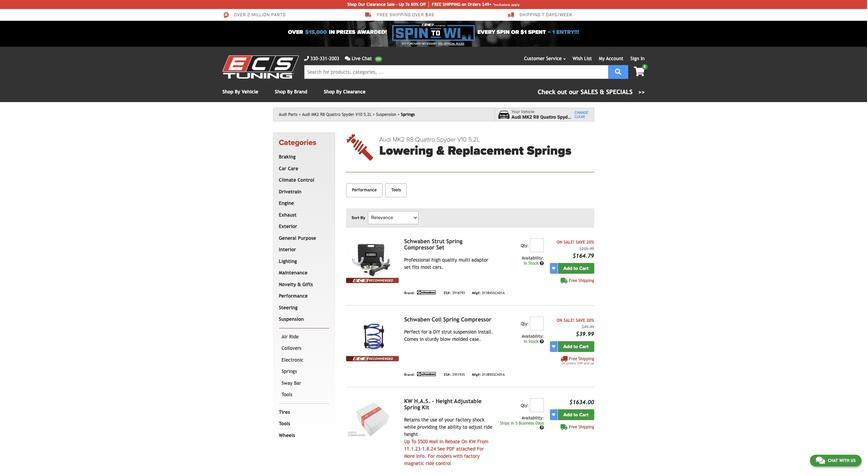 Task type: locate. For each thing, give the bounding box(es) containing it.
over left $15,000
[[288, 29, 303, 36]]

on
[[462, 439, 468, 444]]

0 vertical spatial performance
[[352, 188, 377, 192]]

3 availability: from the top
[[522, 416, 544, 421]]

1 add to wish list image from the top
[[552, 267, 556, 270]]

r8
[[320, 112, 325, 117], [534, 114, 539, 120], [407, 136, 414, 143]]

sort by
[[352, 215, 365, 220]]

2 qty: from the top
[[521, 322, 529, 326]]

suspension
[[376, 112, 396, 117], [279, 317, 304, 322]]

1 ecs tuning recommends this product. image from the top
[[346, 278, 399, 283]]

2 in stock from the top
[[524, 339, 540, 344]]

0 vertical spatial comments image
[[345, 56, 350, 61]]

cart down '$39.99'
[[579, 344, 589, 350]]

tools inside the suspension subcategories element
[[282, 392, 292, 398]]

attached
[[456, 446, 476, 452]]

add to cart button for $164.79
[[558, 263, 594, 274]]

0 horizontal spatial vehicle
[[242, 89, 258, 95]]

add down '$1634.00' on the bottom
[[564, 412, 573, 418]]

shop for shop by vehicle
[[222, 89, 233, 95]]

by for clearance
[[336, 89, 342, 95]]

5.2l for audi mk2 r8 quattro spyder v10 5.2l lowering & replacement springs
[[469, 136, 480, 143]]

2 add to cart button from the top
[[558, 341, 594, 352]]

brand: down set
[[404, 291, 415, 295]]

perfect for a diy strut suspension install. comes in sturdy blow molded case.
[[404, 329, 493, 342]]

r8 for audi mk2 r8 quattro spyder v10 5.2l
[[320, 112, 325, 117]]

performance link up the sort by
[[346, 183, 383, 197]]

suspension inside suspension link
[[279, 317, 304, 322]]

0 vertical spatial add to cart button
[[558, 263, 594, 274]]

2 horizontal spatial mk2
[[523, 114, 532, 120]]

0 horizontal spatial performance
[[279, 293, 308, 299]]

2 brand: from the top
[[404, 373, 415, 377]]

1 vertical spatial sale!
[[564, 318, 575, 323]]

add down on sale!                         save 20% $205.99 $164.79
[[564, 265, 573, 271]]

spring up strut
[[443, 316, 460, 323]]

1 vertical spatial vehicle
[[521, 109, 535, 114]]

cart for $39.99
[[579, 344, 589, 350]]

the up providing
[[422, 417, 429, 423]]

add to cart button down '$1634.00' on the bottom
[[558, 410, 594, 420]]

0 vertical spatial performance link
[[346, 183, 383, 197]]

audi inside audi mk2 r8 quattro spyder v10 5.2l lowering & replacement springs
[[379, 136, 391, 143]]

quattro down shop by clearance link
[[326, 112, 341, 117]]

0 horizontal spatial over
[[234, 13, 246, 18]]

over for over $15,000 in prizes
[[288, 29, 303, 36]]

20% up $49.99
[[587, 318, 594, 323]]

2 add to cart from the top
[[564, 344, 589, 350]]

2 sale! from the top
[[564, 318, 575, 323]]

v10
[[356, 112, 362, 117], [573, 114, 582, 120], [457, 136, 467, 143]]

save for $164.79
[[576, 240, 585, 245]]

to left adjust
[[463, 424, 467, 430]]

$15,000
[[305, 29, 327, 36]]

0 vertical spatial schwaben - corporate logo image
[[416, 290, 437, 295]]

1 horizontal spatial suspension link
[[376, 112, 400, 117]]

over $15,000 in prizes
[[288, 29, 355, 36]]

your vehicle audi mk2 r8 quattro spyder v10 5.2l
[[512, 109, 592, 120]]

0 vertical spatial sale!
[[564, 240, 575, 245]]

exterior
[[279, 224, 297, 229]]

professional high quality multi adaptor set fits most cars.
[[404, 257, 489, 270]]

availability: for $39.99
[[522, 334, 544, 339]]

question circle image
[[540, 261, 544, 265], [540, 426, 544, 430]]

0 vertical spatial qty:
[[521, 243, 529, 248]]

es#: for strut
[[444, 291, 451, 295]]

to up free shipping on orders $49 and up
[[574, 344, 578, 350]]

sway bar
[[282, 380, 301, 386]]

audi for audi mk2 r8 quattro spyder v10 5.2l
[[302, 112, 310, 117]]

1 horizontal spatial compressor
[[461, 316, 492, 323]]

qty:
[[521, 243, 529, 248], [521, 322, 529, 326], [521, 403, 529, 408]]

shop for shop by clearance
[[324, 89, 335, 95]]

change clear
[[575, 110, 589, 119]]

to
[[405, 2, 410, 7], [412, 439, 416, 444]]

0 vertical spatial $49
[[426, 13, 434, 18]]

add to cart down $164.79
[[564, 265, 589, 271]]

1 horizontal spatial ride
[[484, 424, 493, 430]]

live chat link
[[345, 55, 382, 62]]

1 horizontal spatial $49
[[577, 361, 583, 365]]

0 horizontal spatial for
[[428, 453, 435, 459]]

2 vertical spatial add
[[564, 412, 573, 418]]

shipping
[[390, 13, 411, 18]]

save inside on sale!                         save 20% $49.99 $39.99
[[576, 318, 585, 323]]

spin
[[497, 29, 510, 36]]

question circle image for in stock
[[540, 261, 544, 265]]

2 on from the top
[[557, 318, 563, 323]]

of
[[439, 417, 443, 423]]

0 vertical spatial 20%
[[587, 240, 594, 245]]

& right sales
[[600, 88, 604, 96]]

1 brand: from the top
[[404, 291, 415, 295]]

car care
[[279, 166, 298, 171]]

mfg#: left 013892sch01a
[[472, 373, 481, 377]]

0 horizontal spatial -
[[396, 2, 398, 7]]

to down $164.79
[[574, 265, 578, 271]]

0 vertical spatial clearance
[[367, 2, 386, 7]]

suspension link
[[376, 112, 400, 117], [278, 314, 328, 325]]

free down shop our clearance sale - up to 80% off
[[377, 13, 388, 18]]

1 availability: from the top
[[522, 256, 544, 261]]

1 vertical spatial save
[[576, 318, 585, 323]]

by right sort
[[361, 215, 365, 220]]

1 add from the top
[[564, 265, 573, 271]]

$49 inside free shipping on orders $49 and up
[[577, 361, 583, 365]]

1 vertical spatial mfg#:
[[472, 373, 481, 377]]

add for $164.79
[[564, 265, 573, 271]]

free left and
[[569, 357, 577, 361]]

shipping right orders
[[579, 357, 594, 361]]

0 vertical spatial question circle image
[[540, 261, 544, 265]]

cart down '$1634.00' on the bottom
[[579, 412, 589, 418]]

factory down attached
[[464, 453, 480, 459]]

None number field
[[530, 238, 544, 252], [530, 317, 544, 331], [530, 398, 544, 412], [530, 238, 544, 252], [530, 317, 544, 331], [530, 398, 544, 412]]

3 add from the top
[[564, 412, 573, 418]]

kw right on
[[469, 439, 476, 444]]

audi right parts
[[302, 112, 310, 117]]

in left prizes
[[329, 29, 335, 36]]

sale! inside on sale!                         save 20% $205.99 $164.79
[[564, 240, 575, 245]]

audi down 'your'
[[512, 114, 521, 120]]

live chat
[[352, 56, 372, 61]]

& left gifts on the left of the page
[[298, 282, 301, 287]]

spring
[[446, 238, 463, 245], [443, 316, 460, 323], [404, 404, 420, 411]]

clearance up the audi mk2 r8 quattro spyder v10 5.2l link
[[343, 89, 366, 95]]

with
[[453, 453, 463, 459], [840, 458, 850, 463]]

0 horizontal spatial suspension
[[279, 317, 304, 322]]

in down for
[[420, 336, 424, 342]]

schwaben - corporate logo image up h.a.s. at the bottom left
[[416, 372, 437, 376]]

0 vertical spatial over
[[234, 13, 246, 18]]

mfg#: for schwaben coil spring compressor
[[472, 373, 481, 377]]

2 question circle image from the top
[[540, 426, 544, 430]]

clearance right our at the left
[[367, 2, 386, 7]]

comments image inside chat with us link
[[816, 456, 825, 465]]

20%
[[587, 240, 594, 245], [587, 318, 594, 323]]

2 cart from the top
[[579, 344, 589, 350]]

cart for $164.79
[[579, 265, 589, 271]]

ride down shock
[[484, 424, 493, 430]]

by down ecs tuning image
[[235, 89, 240, 95]]

1 add to cart from the top
[[564, 265, 589, 271]]

1 qty: from the top
[[521, 243, 529, 248]]

spring inside schwaben strut spring compressor set
[[446, 238, 463, 245]]

compressor
[[404, 244, 435, 251], [461, 316, 492, 323]]

1 horizontal spatial in
[[420, 336, 424, 342]]

& right 'lowering'
[[437, 143, 445, 158]]

2 save from the top
[[576, 318, 585, 323]]

2 es#: from the top
[[444, 373, 451, 377]]

clearance for our
[[367, 2, 386, 7]]

2 20% from the top
[[587, 318, 594, 323]]

over left 2 at left top
[[234, 13, 246, 18]]

spring for strut
[[446, 238, 463, 245]]

330-331-2003 link
[[304, 55, 339, 62]]

to inside retains the use of your factory shock while providing the ability to adjust ride height up to $500 mail in rebate on kw from 11.1.23-1.8.24 see pdf attached for more info. for models with factory magnetic ride control
[[412, 439, 416, 444]]

clearance for by
[[343, 89, 366, 95]]

1 save from the top
[[576, 240, 585, 245]]

sale! for $164.79
[[564, 240, 575, 245]]

1 vertical spatial springs
[[527, 143, 572, 158]]

audi parts link
[[279, 112, 301, 117]]

0 vertical spatial spring
[[446, 238, 463, 245]]

set
[[436, 244, 445, 251]]

2 schwaben - corporate logo image from the top
[[416, 372, 437, 376]]

vehicle
[[242, 89, 258, 95], [521, 109, 535, 114]]

1 horizontal spatial the
[[439, 424, 446, 430]]

compressor inside schwaben strut spring compressor set
[[404, 244, 435, 251]]

schwaben up perfect
[[404, 316, 430, 323]]

0 vertical spatial on
[[557, 240, 563, 245]]

with down pdf
[[453, 453, 463, 459]]

20% inside on sale!                         save 20% $205.99 $164.79
[[587, 240, 594, 245]]

air ride
[[282, 334, 299, 340]]

0 horizontal spatial compressor
[[404, 244, 435, 251]]

2 add to wish list image from the top
[[552, 413, 556, 417]]

1 horizontal spatial kw
[[469, 439, 476, 444]]

adaptor
[[472, 257, 489, 263]]

1 vertical spatial on
[[557, 318, 563, 323]]

0 vertical spatial ride
[[484, 424, 493, 430]]

1 vertical spatial schwaben - corporate logo image
[[416, 372, 437, 376]]

1 schwaben - corporate logo image from the top
[[416, 290, 437, 295]]

springs inside audi mk2 r8 quattro spyder v10 5.2l lowering & replacement springs
[[527, 143, 572, 158]]

add right add to wish list icon
[[564, 344, 573, 350]]

on sale!                         save 20% $205.99 $164.79
[[557, 240, 594, 259]]

add to cart button for $39.99
[[558, 341, 594, 352]]

1 vertical spatial add to wish list image
[[552, 413, 556, 417]]

1 free shipping from the top
[[569, 278, 594, 283]]

0 vertical spatial free shipping
[[569, 278, 594, 283]]

factory up ability
[[456, 417, 471, 423]]

interior
[[279, 247, 296, 253]]

audi mk2 r8 quattro spyder v10 5.2l lowering & replacement springs
[[379, 136, 572, 158]]

2 vertical spatial in
[[511, 421, 514, 426]]

for
[[477, 446, 484, 452], [428, 453, 435, 459]]

free shipping down '$1634.00' on the bottom
[[569, 425, 594, 430]]

audi left parts
[[279, 112, 287, 117]]

ride down info.
[[426, 461, 434, 466]]

vehicle right 'your'
[[521, 109, 535, 114]]

2 horizontal spatial springs
[[527, 143, 572, 158]]

1 schwaben from the top
[[404, 238, 430, 245]]

comments image
[[345, 56, 350, 61], [816, 456, 825, 465]]

$500
[[418, 439, 428, 444]]

0 vertical spatial chat
[[362, 56, 372, 61]]

v10 for audi mk2 r8 quattro spyder v10 5.2l
[[356, 112, 362, 117]]

on inside free shipping on orders $49 and up
[[562, 361, 565, 365]]

1 vertical spatial schwaben
[[404, 316, 430, 323]]

v10 inside audi mk2 r8 quattro spyder v10 5.2l lowering & replacement springs
[[457, 136, 467, 143]]

0 vertical spatial springs
[[401, 112, 415, 117]]

general purpose link
[[278, 233, 328, 244]]

our
[[358, 2, 365, 7]]

kit
[[422, 404, 429, 411]]

schwaben - corporate logo image down most on the left of the page
[[416, 290, 437, 295]]

1 horizontal spatial 5.2l
[[469, 136, 480, 143]]

or
[[511, 29, 519, 36]]

1 vertical spatial -
[[432, 398, 434, 405]]

see left official
[[438, 42, 443, 45]]

question circle image
[[540, 340, 544, 344]]

kw h.a.s. - height adjustable spring kit link
[[404, 398, 482, 411]]

*exclusions
[[493, 3, 510, 6]]

1 add to cart button from the top
[[558, 263, 594, 274]]

braking link
[[278, 151, 328, 163]]

0 horizontal spatial the
[[422, 417, 429, 423]]

kw left h.a.s. at the bottom left
[[404, 398, 413, 405]]

1 in stock from the top
[[524, 261, 540, 266]]

to up 11.1.23-
[[412, 439, 416, 444]]

compressor up the install.
[[461, 316, 492, 323]]

up down height
[[404, 439, 410, 444]]

up up free shipping over $49 "link"
[[399, 2, 404, 7]]

spyder inside audi mk2 r8 quattro spyder v10 5.2l lowering & replacement springs
[[437, 136, 456, 143]]

to for the add to cart button corresponding to $164.79
[[574, 265, 578, 271]]

1 horizontal spatial vehicle
[[521, 109, 535, 114]]

add to cart up free shipping on orders $49 and up
[[564, 344, 589, 350]]

0 vertical spatial suspension
[[376, 112, 396, 117]]

2 mfg#: from the top
[[472, 373, 481, 377]]

add
[[564, 265, 573, 271], [564, 344, 573, 350], [564, 412, 573, 418]]

quattro for audi mk2 r8 quattro spyder v10 5.2l lowering & replacement springs
[[415, 136, 435, 143]]

save inside on sale!                         save 20% $205.99 $164.79
[[576, 240, 585, 245]]

1 vertical spatial spring
[[443, 316, 460, 323]]

quattro inside audi mk2 r8 quattro spyder v10 5.2l lowering & replacement springs
[[415, 136, 435, 143]]

compressor up professional
[[404, 244, 435, 251]]

2 schwaben from the top
[[404, 316, 430, 323]]

for down from
[[477, 446, 484, 452]]

quattro left clear
[[540, 114, 556, 120]]

engine
[[279, 201, 294, 206]]

availability:
[[522, 256, 544, 261], [522, 334, 544, 339], [522, 416, 544, 421]]

see inside retains the use of your factory shock while providing the ability to adjust ride height up to $500 mail in rebate on kw from 11.1.23-1.8.24 see pdf attached for more info. for models with factory magnetic ride control
[[438, 446, 445, 452]]

1 es#: from the top
[[444, 291, 451, 295]]

1 vertical spatial comments image
[[816, 456, 825, 465]]

wish list
[[573, 56, 592, 61]]

in stock
[[524, 261, 540, 266], [524, 339, 540, 344]]

for down the 1.8.24
[[428, 453, 435, 459]]

on inside on sale!                         save 20% $49.99 $39.99
[[557, 318, 563, 323]]

tools for bottom tools link
[[279, 421, 290, 427]]

add to cart button down $164.79
[[558, 263, 594, 274]]

7
[[542, 13, 545, 18]]

es#2951935 - 013892sch01a - schwaben coil spring compressor - perfect for a diy strut suspension install. comes in sturdy blow molded case. - schwaben - audi bmw volkswagen mercedes benz mini porsche image
[[346, 317, 399, 356]]

quattro
[[326, 112, 341, 117], [540, 114, 556, 120], [415, 136, 435, 143]]

thumbnail image image
[[346, 398, 399, 438]]

spring right "set" in the right of the page
[[446, 238, 463, 245]]

2 availability: from the top
[[522, 334, 544, 339]]

1 stock from the top
[[529, 261, 539, 266]]

spring up retains
[[404, 404, 420, 411]]

0 vertical spatial compressor
[[404, 244, 435, 251]]

in left 5
[[511, 421, 514, 426]]

0 horizontal spatial clearance
[[343, 89, 366, 95]]

on inside on sale!                         save 20% $205.99 $164.79
[[557, 240, 563, 245]]

schwaben inside schwaben strut spring compressor set
[[404, 238, 430, 245]]

0 vertical spatial factory
[[456, 417, 471, 423]]

spyder inside the your vehicle audi mk2 r8 quattro spyder v10 5.2l
[[557, 114, 572, 120]]

1 vertical spatial free shipping
[[569, 425, 594, 430]]

suspension for the topmost suspension link
[[376, 112, 396, 117]]

coilovers
[[282, 346, 301, 351]]

0 horizontal spatial r8
[[320, 112, 325, 117]]

to left 80%
[[405, 2, 410, 7]]

20% up $205.99
[[587, 240, 594, 245]]

chat left us
[[828, 458, 838, 463]]

molded
[[452, 336, 468, 342]]

climate control link
[[278, 175, 328, 186]]

mk2 for audi mk2 r8 quattro spyder v10 5.2l
[[312, 112, 319, 117]]

0 horizontal spatial 5.2l
[[364, 112, 372, 117]]

2 vertical spatial add to cart
[[564, 412, 589, 418]]

1 horizontal spatial r8
[[407, 136, 414, 143]]

your
[[445, 417, 454, 423]]

1 vertical spatial in stock
[[524, 339, 540, 344]]

20% inside on sale!                         save 20% $49.99 $39.99
[[587, 318, 594, 323]]

performance inside category navigation element
[[279, 293, 308, 299]]

Search text field
[[304, 65, 608, 79]]

by up the audi mk2 r8 quattro spyder v10 5.2l link
[[336, 89, 342, 95]]

1 mfg#: from the top
[[472, 291, 481, 295]]

over inside "link"
[[234, 13, 246, 18]]

retains
[[404, 417, 420, 423]]

most
[[421, 264, 431, 270]]

chat right live
[[362, 56, 372, 61]]

2 add from the top
[[564, 344, 573, 350]]

1 horizontal spatial over
[[288, 29, 303, 36]]

specials
[[606, 88, 633, 96]]

mfg#: left 013845sch01a
[[472, 291, 481, 295]]

shopping cart image
[[634, 67, 645, 77]]

0 vertical spatial add to cart
[[564, 265, 589, 271]]

add to cart down '$1634.00' on the bottom
[[564, 412, 589, 418]]

r8 inside audi mk2 r8 quattro spyder v10 5.2l lowering & replacement springs
[[407, 136, 414, 143]]

free shipping down $164.79
[[569, 278, 594, 283]]

& inside category navigation element
[[298, 282, 301, 287]]

$164.79
[[573, 253, 594, 259]]

1 vertical spatial to
[[412, 439, 416, 444]]

ecs tuning image
[[222, 55, 299, 79]]

schwaben - corporate logo image for strut
[[416, 290, 437, 295]]

mk2 inside audi mk2 r8 quattro spyder v10 5.2l lowering & replacement springs
[[393, 136, 405, 143]]

tools for tools link to the middle
[[282, 392, 292, 398]]

- right sale
[[396, 2, 398, 7]]

shop by brand link
[[275, 89, 307, 95]]

quattro up 'lowering'
[[415, 136, 435, 143]]

1 20% from the top
[[587, 240, 594, 245]]

1 vertical spatial &
[[437, 143, 445, 158]]

spyder for audi mk2 r8 quattro spyder v10 5.2l
[[342, 112, 354, 117]]

5.2l inside audi mk2 r8 quattro spyder v10 5.2l lowering & replacement springs
[[469, 136, 480, 143]]

1 horizontal spatial quattro
[[415, 136, 435, 143]]

to for 1st the add to cart button from the bottom of the page
[[574, 412, 578, 418]]

1 sale! from the top
[[564, 240, 575, 245]]

stock for $39.99
[[529, 339, 539, 344]]

0 vertical spatial es#:
[[444, 291, 451, 295]]

mfg#: 013892sch01a
[[472, 373, 505, 377]]

with left us
[[840, 458, 850, 463]]

2 horizontal spatial &
[[600, 88, 604, 96]]

free inside "link"
[[377, 13, 388, 18]]

1 question circle image from the top
[[540, 261, 544, 265]]

cart down $164.79
[[579, 265, 589, 271]]

on sale!                         save 20% $49.99 $39.99
[[557, 318, 594, 337]]

add to wish list image
[[552, 267, 556, 270], [552, 413, 556, 417]]

search image
[[615, 68, 621, 75]]

5
[[516, 421, 518, 426]]

mfg#: for schwaben strut spring compressor set
[[472, 291, 481, 295]]

spring inside kw h.a.s. - height adjustable spring kit
[[404, 404, 420, 411]]

$49 left and
[[577, 361, 583, 365]]

0 vertical spatial on
[[462, 2, 467, 7]]

audi mk2 r8 quattro spyder v10 5.2l
[[302, 112, 372, 117]]

categories
[[279, 138, 316, 147]]

save
[[576, 240, 585, 245], [576, 318, 585, 323]]

0 horizontal spatial kw
[[404, 398, 413, 405]]

spring for coil
[[443, 316, 460, 323]]

0 vertical spatial -
[[396, 2, 398, 7]]

- right kit
[[432, 398, 434, 405]]

1 vertical spatial kw
[[469, 439, 476, 444]]

sign
[[631, 56, 639, 61]]

2 vertical spatial add to cart button
[[558, 410, 594, 420]]

audi up 'lowering'
[[379, 136, 391, 143]]

comments image left live
[[345, 56, 350, 61]]

mk2 for audi mk2 r8 quattro spyder v10 5.2l lowering & replacement springs
[[393, 136, 405, 143]]

2 vertical spatial availability:
[[522, 416, 544, 421]]

1 vertical spatial up
[[404, 439, 410, 444]]

comes
[[404, 336, 418, 342]]

=
[[548, 29, 551, 36]]

add to cart
[[564, 265, 589, 271], [564, 344, 589, 350], [564, 412, 589, 418]]

on left orders
[[562, 361, 565, 365]]

with inside retains the use of your factory shock while providing the ability to adjust ride height up to $500 mail in rebate on kw from 11.1.23-1.8.24 see pdf attached for more info. for models with factory magnetic ride control
[[453, 453, 463, 459]]

1 horizontal spatial performance link
[[346, 183, 383, 197]]

1 cart from the top
[[579, 265, 589, 271]]

1 horizontal spatial spyder
[[437, 136, 456, 143]]

schwaben - corporate logo image
[[416, 290, 437, 295], [416, 372, 437, 376]]

$49+
[[482, 2, 492, 7]]

2003
[[329, 56, 339, 61]]

free shipping on orders $49 and up
[[562, 357, 594, 365]]

2 horizontal spatial quattro
[[540, 114, 556, 120]]

add to cart button up free shipping on orders $49 and up
[[558, 341, 594, 352]]

by left brand
[[287, 89, 293, 95]]

es#: left 2951935
[[444, 373, 451, 377]]

schwaben
[[404, 238, 430, 245], [404, 316, 430, 323]]

comments image left chat with us
[[816, 456, 825, 465]]

the down of
[[439, 424, 446, 430]]

comments image inside live chat link
[[345, 56, 350, 61]]

brand: up h.a.s. at the bottom left
[[404, 373, 415, 377]]

0 horizontal spatial in
[[329, 29, 335, 36]]

es#: left the 2918793
[[444, 291, 451, 295]]

performance link down gifts on the left of the page
[[278, 291, 328, 302]]

1 on from the top
[[557, 240, 563, 245]]

1 horizontal spatial to
[[412, 439, 416, 444]]

ecs tuning 'spin to win' contest logo image
[[392, 24, 475, 41]]

chat
[[362, 56, 372, 61], [828, 458, 838, 463]]

ecs tuning recommends this product. image for schwaben coil spring compressor
[[346, 356, 399, 361]]

on right ping
[[462, 2, 467, 7]]

save up $205.99
[[576, 240, 585, 245]]

1 vertical spatial over
[[288, 29, 303, 36]]

1 vertical spatial availability:
[[522, 334, 544, 339]]

save up $49.99
[[576, 318, 585, 323]]

0 horizontal spatial springs
[[282, 369, 297, 374]]

1 vertical spatial add to cart button
[[558, 341, 594, 352]]

audi for audi parts
[[279, 112, 287, 117]]

2 stock from the top
[[529, 339, 539, 344]]

2 horizontal spatial in
[[511, 421, 514, 426]]

see up models
[[438, 446, 445, 452]]

to down '$1634.00' on the bottom
[[574, 412, 578, 418]]

1 vertical spatial $49
[[577, 361, 583, 365]]

0 horizontal spatial with
[[453, 453, 463, 459]]

vehicle down ecs tuning image
[[242, 89, 258, 95]]

ecs tuning recommends this product. image
[[346, 278, 399, 283], [346, 356, 399, 361]]

schwaben up professional
[[404, 238, 430, 245]]

0 horizontal spatial mk2
[[312, 112, 319, 117]]

schwaben - corporate logo image for coil
[[416, 372, 437, 376]]

wheels
[[279, 433, 295, 438]]

performance up the sort by
[[352, 188, 377, 192]]

performance down novelty & gifts
[[279, 293, 308, 299]]

sale! inside on sale!                         save 20% $49.99 $39.99
[[564, 318, 575, 323]]

$49 right over
[[426, 13, 434, 18]]

013892sch01a
[[482, 373, 505, 377]]

1 vertical spatial qty:
[[521, 322, 529, 326]]

2 ecs tuning recommends this product. image from the top
[[346, 356, 399, 361]]

maintenance link
[[278, 267, 328, 279]]

set
[[404, 264, 411, 270]]

rules
[[456, 42, 464, 45]]

on
[[557, 240, 563, 245], [557, 318, 563, 323]]

0 vertical spatial vehicle
[[242, 89, 258, 95]]

$49.99
[[582, 325, 594, 330]]

2 horizontal spatial r8
[[534, 114, 539, 120]]

0 link
[[628, 64, 648, 77]]



Task type: vqa. For each thing, say whether or not it's contained in the screenshot.
the quality
yes



Task type: describe. For each thing, give the bounding box(es) containing it.
ecs tuning recommends this product. image for schwaben strut spring compressor set
[[346, 278, 399, 283]]

in stock for $39.99
[[524, 339, 540, 344]]

es#: for coil
[[444, 373, 451, 377]]

1 vertical spatial chat
[[828, 458, 838, 463]]

1 horizontal spatial for
[[477, 446, 484, 452]]

0 vertical spatial see
[[438, 42, 443, 45]]

r8 inside the your vehicle audi mk2 r8 quattro spyder v10 5.2l
[[534, 114, 539, 120]]

3 add to cart button from the top
[[558, 410, 594, 420]]

free shipping over $49
[[377, 13, 434, 18]]

service
[[546, 56, 562, 61]]

off
[[420, 2, 426, 7]]

0 horizontal spatial on
[[462, 2, 467, 7]]

springs inside springs link
[[282, 369, 297, 374]]

es#2918793 - 013845sch01a - schwaben strut spring compressor set - professional high quality multi adaptor set fits most cars. - schwaben - audi bmw volkswagen mercedes benz mini porsche image
[[346, 238, 399, 278]]

use
[[430, 417, 437, 423]]

0 vertical spatial up
[[399, 2, 404, 7]]

schwaben for schwaben strut spring compressor set
[[404, 238, 430, 245]]

330-331-2003
[[310, 56, 339, 61]]

kw inside retains the use of your factory shock while providing the ability to adjust ride height up to $500 mail in rebate on kw from 11.1.23-1.8.24 see pdf attached for more info. for models with factory magnetic ride control
[[469, 439, 476, 444]]

3 qty: from the top
[[521, 403, 529, 408]]

shop our clearance sale - up to 80% off
[[348, 2, 426, 7]]

blow
[[440, 336, 451, 342]]

shock
[[473, 417, 485, 423]]

car
[[279, 166, 287, 171]]

1 horizontal spatial springs
[[401, 112, 415, 117]]

in stock for $164.79
[[524, 261, 540, 266]]

5.2l inside the your vehicle audi mk2 r8 quattro spyder v10 5.2l
[[583, 114, 592, 120]]

shipping left 7
[[520, 13, 541, 18]]

free inside free shipping on orders $49 and up
[[569, 357, 577, 361]]

& for gifts
[[298, 282, 301, 287]]

shop by vehicle link
[[222, 89, 258, 95]]

entry!!!
[[557, 29, 579, 36]]

audi for audi mk2 r8 quattro spyder v10 5.2l lowering & replacement springs
[[379, 136, 391, 143]]

exhaust
[[279, 212, 297, 218]]

question circle image for ships in 5 business days
[[540, 426, 544, 430]]

brand: for schwaben strut spring compressor set
[[404, 291, 415, 295]]

v10 inside the your vehicle audi mk2 r8 quattro spyder v10 5.2l
[[573, 114, 582, 120]]

no
[[402, 42, 406, 45]]

20% for $164.79
[[587, 240, 594, 245]]

quality
[[442, 257, 457, 263]]

install.
[[478, 329, 493, 335]]

2 free shipping from the top
[[569, 425, 594, 430]]

v10 for audi mk2 r8 quattro spyder v10 5.2l lowering & replacement springs
[[457, 136, 467, 143]]

spyder for audi mk2 r8 quattro spyder v10 5.2l lowering & replacement springs
[[437, 136, 456, 143]]

general
[[279, 235, 297, 241]]

& for specials
[[600, 88, 604, 96]]

prizes
[[336, 29, 355, 36]]

and
[[584, 361, 589, 365]]

*exclusions apply link
[[493, 2, 520, 7]]

0 vertical spatial the
[[422, 417, 429, 423]]

engine link
[[278, 198, 328, 209]]

sway
[[282, 380, 293, 386]]

change link
[[575, 110, 589, 115]]

shipping 7 days/week
[[520, 13, 573, 18]]

add to wish list image
[[552, 345, 556, 348]]

by for brand
[[287, 89, 293, 95]]

shipping inside free shipping on orders $49 and up
[[579, 357, 594, 361]]

no purchase necessary. see official rules .
[[402, 42, 465, 45]]

3 cart from the top
[[579, 412, 589, 418]]

sort
[[352, 215, 359, 220]]

compressor for schwaben strut spring compressor set
[[404, 244, 435, 251]]

free down $164.79
[[569, 278, 577, 283]]

bar
[[294, 380, 301, 386]]

0 horizontal spatial performance link
[[278, 291, 328, 302]]

diy
[[433, 329, 440, 335]]

customer service button
[[524, 55, 566, 62]]

qty: for $164.79
[[521, 243, 529, 248]]

days/week
[[546, 13, 573, 18]]

comments image for live
[[345, 56, 350, 61]]

over 2 million parts link
[[222, 12, 286, 18]]

maintenance
[[279, 270, 308, 276]]

3 add to cart from the top
[[564, 412, 589, 418]]

0 vertical spatial tools link
[[386, 183, 407, 197]]

es#: 2918793
[[444, 291, 465, 295]]

r8 for audi mk2 r8 quattro spyder v10 5.2l lowering & replacement springs
[[407, 136, 414, 143]]

audi mk2 r8 quattro spyder v10 5.2l link
[[302, 112, 375, 117]]

quattro for audi mk2 r8 quattro spyder v10 5.2l
[[326, 112, 341, 117]]

tires
[[279, 410, 290, 415]]

1 horizontal spatial with
[[840, 458, 850, 463]]

customer
[[524, 56, 545, 61]]

shop by vehicle
[[222, 89, 258, 95]]

suspension for suspension link to the left
[[279, 317, 304, 322]]

0 vertical spatial tools
[[391, 188, 401, 192]]

info.
[[416, 453, 427, 459]]

coil
[[432, 316, 442, 323]]

0
[[644, 65, 646, 69]]

add to cart for $164.79
[[564, 265, 589, 271]]

in inside "perfect for a diy strut suspension install. comes in sturdy blow molded case."
[[420, 336, 424, 342]]

330-
[[310, 56, 320, 61]]

add to cart for $39.99
[[564, 344, 589, 350]]

1 horizontal spatial performance
[[352, 188, 377, 192]]

wish list link
[[573, 56, 592, 61]]

wish
[[573, 56, 583, 61]]

suspension subcategories element
[[279, 328, 329, 404]]

necessary.
[[422, 42, 438, 45]]

suspension
[[454, 329, 477, 335]]

novelty & gifts
[[279, 282, 313, 287]]

lighting link
[[278, 256, 328, 267]]

adjust
[[469, 424, 482, 430]]

over for over 2 million parts
[[234, 13, 246, 18]]

shop for shop by brand
[[275, 89, 286, 95]]

your
[[512, 109, 520, 114]]

20% for $39.99
[[587, 318, 594, 323]]

1 vertical spatial the
[[439, 424, 446, 430]]

1 vertical spatial factory
[[464, 453, 480, 459]]

replacement
[[448, 143, 524, 158]]

$49 inside "link"
[[426, 13, 434, 18]]

vehicle inside the your vehicle audi mk2 r8 quattro spyder v10 5.2l
[[521, 109, 535, 114]]

models
[[436, 453, 452, 459]]

0 horizontal spatial chat
[[362, 56, 372, 61]]

80%
[[411, 2, 419, 7]]

0 vertical spatial in
[[329, 29, 335, 36]]

electronic
[[282, 357, 304, 363]]

2951935
[[452, 373, 465, 377]]

qty: for $39.99
[[521, 322, 529, 326]]

$39.99
[[576, 331, 594, 337]]

shop for shop our clearance sale - up to 80% off
[[348, 2, 357, 7]]

& inside audi mk2 r8 quattro spyder v10 5.2l lowering & replacement springs
[[437, 143, 445, 158]]

0 horizontal spatial ride
[[426, 461, 434, 466]]

by for vehicle
[[235, 89, 240, 95]]

purpose
[[298, 235, 316, 241]]

customer service
[[524, 56, 562, 61]]

schwaben for schwaben coil spring compressor
[[404, 316, 430, 323]]

phone image
[[304, 56, 309, 61]]

sway bar link
[[280, 378, 328, 389]]

coilovers link
[[280, 343, 328, 354]]

save for $39.99
[[576, 318, 585, 323]]

0 horizontal spatial suspension link
[[278, 314, 328, 325]]

0 vertical spatial suspension link
[[376, 112, 400, 117]]

to for the add to cart button associated with $39.99
[[574, 344, 578, 350]]

schwaben coil spring compressor link
[[404, 316, 492, 323]]

0 horizontal spatial to
[[405, 2, 410, 7]]

shipping down '$1634.00' on the bottom
[[579, 425, 594, 430]]

on for $39.99
[[557, 318, 563, 323]]

to inside retains the use of your factory shock while providing the ability to adjust ride height up to $500 mail in rebate on kw from 11.1.23-1.8.24 see pdf attached for more info. for models with factory magnetic ride control
[[463, 424, 467, 430]]

schwaben strut spring compressor set
[[404, 238, 463, 251]]

2 vertical spatial tools link
[[278, 418, 328, 430]]

lowering
[[379, 143, 433, 158]]

kw h.a.s. - height adjustable spring kit
[[404, 398, 482, 411]]

5.2l for audi mk2 r8 quattro spyder v10 5.2l
[[364, 112, 372, 117]]

comments image for chat
[[816, 456, 825, 465]]

free shipping over $49 link
[[365, 12, 434, 18]]

1 vertical spatial tools link
[[280, 389, 328, 401]]

exterior link
[[278, 221, 328, 233]]

shipping down $164.79
[[579, 278, 594, 283]]

on for $164.79
[[557, 240, 563, 245]]

every
[[478, 29, 496, 36]]

retains the use of your factory shock while providing the ability to adjust ride height up to $500 mail in rebate on kw from 11.1.23-1.8.24 see pdf attached for more info. for models with factory magnetic ride control
[[404, 417, 493, 466]]

- inside kw h.a.s. - height adjustable spring kit
[[432, 398, 434, 405]]

springs link
[[280, 366, 328, 378]]

apply
[[511, 3, 520, 6]]

audi parts
[[279, 112, 298, 117]]

lighting
[[279, 259, 297, 264]]

category navigation element
[[273, 133, 335, 447]]

multi
[[459, 257, 470, 263]]

audi inside the your vehicle audi mk2 r8 quattro spyder v10 5.2l
[[512, 114, 521, 120]]

kw inside kw h.a.s. - height adjustable spring kit
[[404, 398, 413, 405]]

days
[[536, 421, 544, 426]]

schwaben coil spring compressor
[[404, 316, 492, 323]]

in inside retains the use of your factory shock while providing the ability to adjust ride height up to $500 mail in rebate on kw from 11.1.23-1.8.24 see pdf attached for more info. for models with factory magnetic ride control
[[440, 439, 444, 444]]

up inside retains the use of your factory shock while providing the ability to adjust ride height up to $500 mail in rebate on kw from 11.1.23-1.8.24 see pdf attached for more info. for models with factory magnetic ride control
[[404, 439, 410, 444]]

cars.
[[433, 264, 443, 270]]

drivetrain
[[279, 189, 302, 195]]

availability: for $164.79
[[522, 256, 544, 261]]

compressor for schwaben coil spring compressor
[[461, 316, 492, 323]]

quattro inside the your vehicle audi mk2 r8 quattro spyder v10 5.2l
[[540, 114, 556, 120]]

schwaben strut spring compressor set link
[[404, 238, 463, 251]]

mk2 inside the your vehicle audi mk2 r8 quattro spyder v10 5.2l
[[523, 114, 532, 120]]

free down '$1634.00' on the bottom
[[569, 425, 577, 430]]

ships
[[500, 421, 510, 426]]

1
[[552, 29, 555, 36]]

1.8.24
[[422, 446, 436, 452]]

stock for $164.79
[[529, 261, 539, 266]]

.
[[464, 42, 465, 45]]

official
[[444, 42, 455, 45]]

sale! for $39.99
[[564, 318, 575, 323]]

us
[[851, 458, 856, 463]]

brand: for schwaben coil spring compressor
[[404, 373, 415, 377]]

add for $39.99
[[564, 344, 573, 350]]

list
[[584, 56, 592, 61]]



